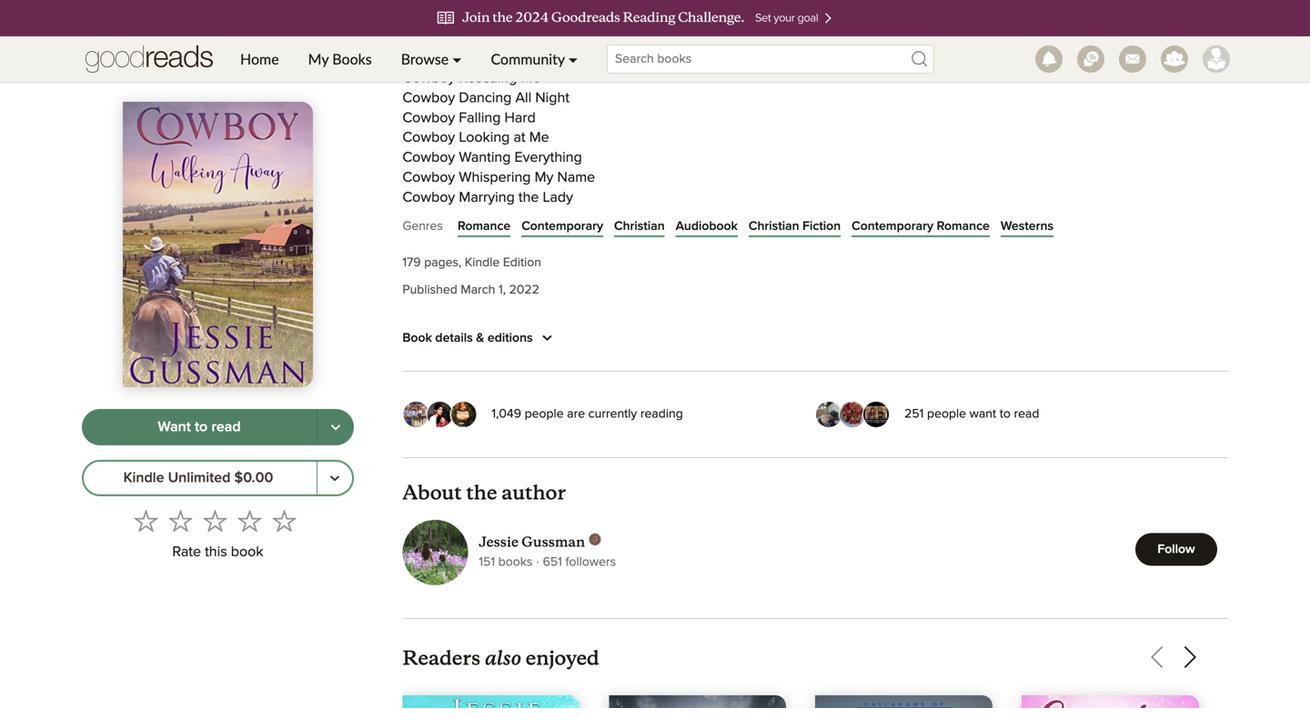 Task type: vqa. For each thing, say whether or not it's contained in the screenshot.
Add Friend link at the top of the page
no



Task type: locate. For each thing, give the bounding box(es) containing it.
1 vertical spatial me
[[529, 131, 549, 145]]

jessie
[[479, 534, 519, 551]]

1 horizontal spatial read
[[1014, 408, 1040, 421]]

edition
[[503, 256, 541, 269]]

1 horizontal spatial the
[[519, 191, 539, 205]]

1 vertical spatial kindle
[[123, 472, 164, 486]]

0 horizontal spatial contemporary
[[522, 220, 603, 233]]

the left lady
[[519, 191, 539, 205]]

read inside button
[[211, 421, 241, 435]]

romance
[[458, 220, 511, 233], [937, 220, 990, 233]]

alone
[[525, 51, 562, 66]]

christian left the 'audiobook'
[[614, 220, 665, 233]]

1,
[[499, 284, 506, 297]]

1 book cover image from the left
[[403, 696, 580, 709]]

me down the community
[[521, 71, 541, 85]]

1 romance from the left
[[458, 220, 511, 233]]

kindle unlimited $0.00
[[123, 472, 273, 486]]

0 horizontal spatial ▾
[[453, 50, 462, 68]]

enjoyed
[[526, 646, 600, 671]]

love
[[510, 31, 541, 46]]

2 vertical spatial my
[[535, 171, 554, 185]]

romance inside 'link'
[[937, 220, 990, 233]]

christian left fiction
[[749, 220, 800, 233]]

1 horizontal spatial romance
[[937, 220, 990, 233]]

my down everything on the left top
[[535, 171, 554, 185]]

None search field
[[592, 45, 949, 74]]

pages,
[[424, 256, 462, 269]]

westerns link
[[1001, 217, 1054, 236]]

kindle up rate 1 out of 5 icon
[[123, 472, 164, 486]]

march
[[461, 284, 495, 297]]

151 books
[[479, 556, 533, 569]]

my left the books
[[308, 50, 329, 68]]

to
[[1000, 408, 1011, 421], [195, 421, 208, 435]]

251 people want to read
[[905, 408, 1040, 421]]

christian for christian fiction
[[749, 220, 800, 233]]

contemporary romance
[[852, 220, 990, 233]]

cowboy stealing my heart cowboy finding love cowboy dreaming alone cowboy rescuing me cowboy dancing all night cowboy falling hard cowboy looking at me cowboy wanting everything cowboy whispering my name cowboy marrying the lady
[[403, 11, 595, 205]]

0 horizontal spatial people
[[525, 408, 564, 421]]

my up love
[[514, 11, 533, 26]]

1 horizontal spatial contemporary
[[852, 220, 934, 233]]

1 vertical spatial my
[[308, 50, 329, 68]]

2 people from the left
[[927, 408, 967, 421]]

6 cowboy from the top
[[403, 111, 455, 125]]

kindle
[[465, 256, 500, 269], [123, 472, 164, 486]]

contemporary down lady
[[522, 220, 603, 233]]

people left are
[[525, 408, 564, 421]]

1 horizontal spatial to
[[1000, 408, 1011, 421]]

romance left westerns
[[937, 220, 990, 233]]

audiobook
[[676, 220, 738, 233]]

my books link
[[294, 36, 387, 82]]

1,049
[[492, 408, 521, 421]]

&
[[476, 332, 484, 345]]

0 vertical spatial me
[[521, 71, 541, 85]]

the right about at the bottom left of the page
[[466, 481, 497, 505]]

5 cowboy from the top
[[403, 91, 455, 105]]

contemporary right fiction
[[852, 220, 934, 233]]

jessie gussman
[[479, 534, 585, 551]]

want to read button
[[82, 410, 318, 446]]

followers
[[566, 556, 616, 569]]

book cover image
[[403, 696, 580, 709], [609, 696, 786, 709], [816, 696, 993, 709], [1022, 696, 1199, 709]]

651 followers
[[543, 556, 616, 569]]

contemporary
[[522, 220, 603, 233], [852, 220, 934, 233]]

audiobook link
[[676, 217, 738, 236]]

about
[[403, 481, 462, 505]]

dancing
[[459, 91, 512, 105]]

author
[[502, 481, 566, 505]]

2 christian from the left
[[749, 220, 800, 233]]

this
[[205, 546, 227, 560]]

hard
[[505, 111, 536, 125]]

profile image for jessie gussman. image
[[403, 520, 468, 586]]

0 vertical spatial my
[[514, 11, 533, 26]]

0 vertical spatial kindle
[[465, 256, 500, 269]]

goodreads author image
[[589, 534, 602, 546]]

community ▾
[[491, 50, 578, 68]]

my
[[514, 11, 533, 26], [308, 50, 329, 68], [535, 171, 554, 185]]

book
[[403, 332, 432, 345]]

currently
[[589, 408, 637, 421]]

browse ▾ link
[[387, 36, 476, 82]]

marrying
[[459, 191, 515, 205]]

details
[[435, 332, 473, 345]]

books
[[332, 50, 372, 68]]

the
[[519, 191, 539, 205], [466, 481, 497, 505]]

3 book cover image from the left
[[816, 696, 993, 709]]

contemporary inside 'link'
[[852, 220, 934, 233]]

▾ inside browse ▾ link
[[453, 50, 462, 68]]

4 book cover image from the left
[[1022, 696, 1199, 709]]

0 vertical spatial the
[[519, 191, 539, 205]]

readers also enjoyed
[[403, 643, 600, 671]]

cowboy
[[403, 11, 455, 26], [403, 31, 455, 46], [403, 51, 455, 66], [403, 71, 455, 85], [403, 91, 455, 105], [403, 111, 455, 125], [403, 131, 455, 145], [403, 151, 455, 165], [403, 171, 455, 185], [403, 191, 455, 205]]

2 contemporary from the left
[[852, 220, 934, 233]]

1 horizontal spatial ▾
[[569, 50, 578, 68]]

1 christian from the left
[[614, 220, 665, 233]]

also
[[485, 643, 521, 671]]

all
[[516, 91, 532, 105]]

lady
[[543, 191, 573, 205]]

me right at
[[529, 131, 549, 145]]

2 ▾ from the left
[[569, 50, 578, 68]]

8 cowboy from the top
[[403, 151, 455, 165]]

kindle up march
[[465, 256, 500, 269]]

0 horizontal spatial romance
[[458, 220, 511, 233]]

0 horizontal spatial my
[[308, 50, 329, 68]]

want
[[158, 421, 191, 435]]

want to read
[[158, 421, 241, 435]]

0 horizontal spatial to
[[195, 421, 208, 435]]

home
[[240, 50, 279, 68]]

1 horizontal spatial christian
[[749, 220, 800, 233]]

0 horizontal spatial the
[[466, 481, 497, 505]]

people right 251
[[927, 408, 967, 421]]

romance down marrying
[[458, 220, 511, 233]]

4 cowboy from the top
[[403, 71, 455, 85]]

christian link
[[614, 217, 665, 236]]

▾ right browse
[[453, 50, 462, 68]]

browse ▾
[[401, 50, 462, 68]]

gussman
[[522, 534, 585, 551]]

▾
[[453, 50, 462, 68], [569, 50, 578, 68]]

people
[[525, 408, 564, 421], [927, 408, 967, 421]]

1 people from the left
[[525, 408, 564, 421]]

1 ▾ from the left
[[453, 50, 462, 68]]

rate 3 out of 5 image
[[203, 510, 227, 533]]

▾ inside community ▾ link
[[569, 50, 578, 68]]

dreaming
[[459, 51, 521, 66]]

contemporary for contemporary
[[522, 220, 603, 233]]

1 vertical spatial the
[[466, 481, 497, 505]]

book details & editions
[[403, 332, 533, 345]]

0 horizontal spatial christian
[[614, 220, 665, 233]]

editions
[[488, 332, 533, 345]]

rescuing
[[459, 71, 517, 85]]

books
[[498, 556, 533, 569]]

1 horizontal spatial people
[[927, 408, 967, 421]]

finding
[[459, 31, 506, 46]]

0 horizontal spatial read
[[211, 421, 241, 435]]

▾ for community ▾
[[569, 50, 578, 68]]

rating 0 out of 5 group
[[129, 504, 302, 539]]

$0.00
[[234, 472, 273, 486]]

1 horizontal spatial my
[[514, 11, 533, 26]]

published
[[403, 284, 458, 297]]

1 contemporary from the left
[[522, 220, 603, 233]]

name
[[557, 171, 595, 185]]

▾ right alone
[[569, 50, 578, 68]]

2 romance from the left
[[937, 220, 990, 233]]



Task type: describe. For each thing, give the bounding box(es) containing it.
follow button
[[1136, 534, 1218, 566]]

about the author
[[403, 481, 566, 505]]

fiction
[[803, 220, 841, 233]]

whispering
[[459, 171, 531, 185]]

179 pages, kindle edition
[[403, 256, 541, 269]]

rate 2 out of 5 image
[[169, 510, 192, 533]]

rate 5 out of 5 image
[[273, 510, 296, 533]]

2 horizontal spatial my
[[535, 171, 554, 185]]

1,049 people are currently reading
[[492, 408, 683, 421]]

9 cowboy from the top
[[403, 171, 455, 185]]

heart
[[537, 11, 572, 26]]

rate this book element
[[82, 504, 354, 567]]

kindle unlimited $0.00 link
[[82, 461, 318, 497]]

community
[[491, 50, 565, 68]]

looking
[[459, 131, 510, 145]]

contemporary link
[[522, 217, 603, 236]]

Search by book title or ISBN text field
[[607, 45, 935, 74]]

my books
[[308, 50, 372, 68]]

179
[[403, 256, 421, 269]]

rate
[[172, 546, 201, 560]]

7 cowboy from the top
[[403, 131, 455, 145]]

2 cowboy from the top
[[403, 31, 455, 46]]

1 cowboy from the top
[[403, 11, 455, 26]]

reading
[[641, 408, 683, 421]]

readers
[[403, 646, 481, 671]]

romance link
[[458, 217, 511, 236]]

1 horizontal spatial kindle
[[465, 256, 500, 269]]

night
[[535, 91, 570, 105]]

contemporary romance link
[[852, 217, 990, 236]]

browse
[[401, 50, 449, 68]]

2 book cover image from the left
[[609, 696, 786, 709]]

falling
[[459, 111, 501, 125]]

651
[[543, 556, 562, 569]]

rate 4 out of 5 image
[[238, 510, 262, 533]]

rate this book
[[172, 546, 263, 560]]

home image
[[86, 36, 213, 82]]

wanting
[[459, 151, 511, 165]]

people for 1,049
[[525, 408, 564, 421]]

book details & editions button
[[403, 328, 558, 349]]

want
[[970, 408, 997, 421]]

everything
[[515, 151, 582, 165]]

151
[[479, 556, 495, 569]]

▾ for browse ▾
[[453, 50, 462, 68]]

profile image for bob builder. image
[[1203, 46, 1230, 73]]

unlimited
[[168, 472, 231, 486]]

christian for christian
[[614, 220, 665, 233]]

251
[[905, 408, 924, 421]]

jessie gussman link
[[479, 534, 616, 552]]

the inside cowboy stealing my heart cowboy finding love cowboy dreaming alone cowboy rescuing me cowboy dancing all night cowboy falling hard cowboy looking at me cowboy wanting everything cowboy whispering my name cowboy marrying the lady
[[519, 191, 539, 205]]

christian fiction
[[749, 220, 841, 233]]

3 cowboy from the top
[[403, 51, 455, 66]]

genres
[[403, 220, 443, 233]]

0 horizontal spatial kindle
[[123, 472, 164, 486]]

at
[[514, 131, 526, 145]]

home link
[[226, 36, 294, 82]]

are
[[567, 408, 585, 421]]

book
[[231, 546, 263, 560]]

follow
[[1158, 544, 1195, 556]]

rate 1 out of 5 image
[[134, 510, 158, 533]]

community ▾ link
[[476, 36, 592, 82]]

people for 251
[[927, 408, 967, 421]]

to inside button
[[195, 421, 208, 435]]

westerns
[[1001, 220, 1054, 233]]

published march 1, 2022
[[403, 284, 540, 297]]

contemporary for contemporary romance
[[852, 220, 934, 233]]

stealing
[[459, 11, 510, 26]]

2022
[[509, 284, 540, 297]]

10 cowboy from the top
[[403, 191, 455, 205]]

christian fiction link
[[749, 217, 841, 236]]



